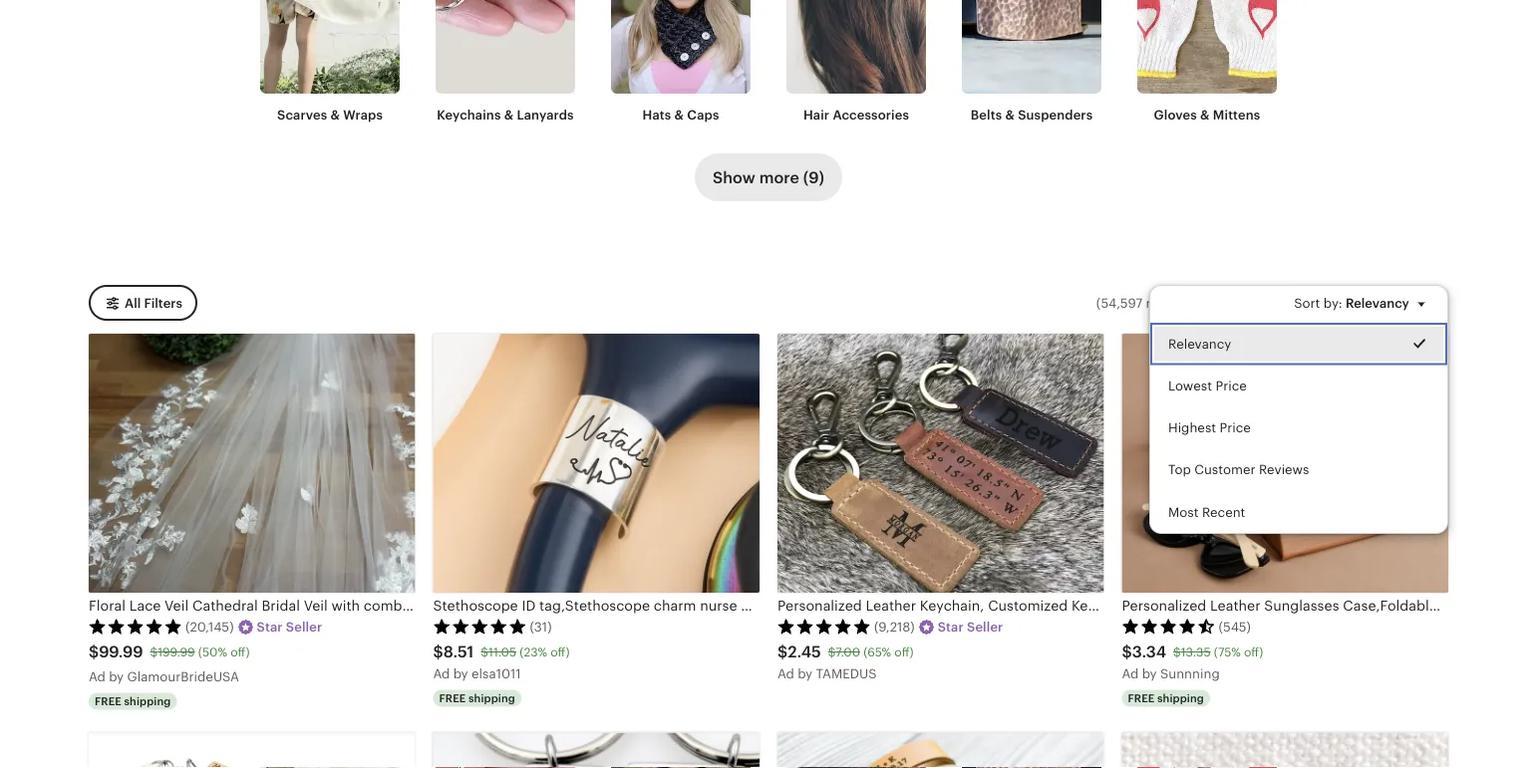 Task type: vqa. For each thing, say whether or not it's contained in the screenshot.
(802)
no



Task type: locate. For each thing, give the bounding box(es) containing it.
seller
[[286, 620, 322, 635], [967, 620, 1003, 635]]

&
[[330, 107, 340, 122], [504, 107, 514, 122], [675, 107, 684, 122], [1005, 107, 1015, 122], [1200, 107, 1210, 122]]

off) inside $ 8.51 $ 11.05 (23% off) a d b y elsa1011
[[551, 646, 570, 659]]

relevancy up lowest price on the right
[[1168, 336, 1232, 351]]

price right lowest
[[1216, 378, 1247, 393]]

(
[[1096, 295, 1101, 310]]

1 horizontal spatial star
[[938, 620, 964, 635]]

free
[[439, 692, 466, 705], [1128, 692, 1155, 705], [95, 695, 121, 708]]

a inside $ 8.51 $ 11.05 (23% off) a d b y elsa1011
[[433, 667, 442, 681]]

free shipping down a d b y glamourbrideusa
[[95, 695, 171, 708]]

off) right the (75%
[[1244, 646, 1263, 659]]

a left the elsa1011
[[433, 667, 442, 681]]

free shipping down the elsa1011
[[439, 692, 515, 705]]

a left tamedus
[[778, 667, 787, 681]]

keychains & lanyards link
[[436, 0, 575, 123]]

d inside $ 8.51 $ 11.05 (23% off) a d b y elsa1011
[[442, 667, 450, 681]]

off) right (23%
[[551, 646, 570, 659]]

b
[[453, 667, 462, 681], [798, 667, 806, 681], [1142, 667, 1151, 681], [109, 670, 117, 684]]

& for suspenders
[[1005, 107, 1015, 122]]

d
[[442, 667, 450, 681], [786, 667, 794, 681], [1131, 667, 1139, 681], [97, 670, 105, 684]]

1 seller from the left
[[286, 620, 322, 635]]

shipping down the elsa1011
[[469, 692, 515, 705]]

1 horizontal spatial star seller
[[938, 620, 1003, 635]]

shipping for 3.34
[[1158, 692, 1204, 705]]

2 horizontal spatial 5 out of 5 stars image
[[778, 618, 871, 634]]

( 54,597 results,
[[1096, 295, 1191, 310]]

d down 3.34
[[1131, 667, 1139, 681]]

3 off) from the left
[[895, 646, 914, 659]]

y
[[461, 667, 468, 681], [806, 667, 813, 681], [1150, 667, 1157, 681], [117, 670, 124, 684]]

0 horizontal spatial free
[[95, 695, 121, 708]]

5 out of 5 stars image for 99.99
[[89, 618, 182, 634]]

personalized leather sunglasses case,foldable eyeglass case,custom glasses case,custom eyeglass case with magnetic closure,gift glasses case image
[[1122, 334, 1449, 593]]

1 horizontal spatial free
[[439, 692, 466, 705]]

1 horizontal spatial free shipping
[[439, 692, 515, 705]]

5 & from the left
[[1200, 107, 1210, 122]]

b inside $ 3.34 $ 13.35 (75% off) a d b y sunnning
[[1142, 667, 1151, 681]]

d for 3.34
[[1131, 667, 1139, 681]]

1 horizontal spatial seller
[[967, 620, 1003, 635]]

b down 8.51
[[453, 667, 462, 681]]

star seller
[[257, 620, 322, 635], [938, 620, 1003, 635]]

2 horizontal spatial shipping
[[1158, 692, 1204, 705]]

price for highest price
[[1220, 421, 1251, 435]]

hats & caps
[[643, 107, 719, 122]]

0 horizontal spatial seller
[[286, 620, 322, 635]]

1 horizontal spatial 5 out of 5 stars image
[[433, 618, 527, 634]]

1 star from the left
[[257, 620, 283, 635]]

hats
[[643, 107, 671, 122]]

b for 8.51
[[453, 667, 462, 681]]

3 5 out of 5 stars image from the left
[[778, 618, 871, 634]]

off) right '(50%'
[[230, 646, 250, 659]]

5 out of 5 stars image up 2.45
[[778, 618, 871, 634]]

(23%
[[520, 646, 547, 659]]

off) right (65%
[[895, 646, 914, 659]]

price inside highest price link
[[1220, 421, 1251, 435]]

highest
[[1168, 421, 1216, 435]]

y inside $ 8.51 $ 11.05 (23% off) a d b y elsa1011
[[461, 667, 468, 681]]

more
[[759, 168, 799, 186]]

star right (20,145)
[[257, 620, 283, 635]]

(50%
[[198, 646, 227, 659]]

shipping for 8.51
[[469, 692, 515, 705]]

$ 8.51 $ 11.05 (23% off) a d b y elsa1011
[[433, 643, 570, 681]]

b inside $ 8.51 $ 11.05 (23% off) a d b y elsa1011
[[453, 667, 462, 681]]

off) for 3.34
[[1244, 646, 1263, 659]]

d down 8.51
[[442, 667, 450, 681]]

floral lace veil cathedral bridal veil with comb lace veil elbow veil for bride veil with lace cathedral veil lace fingertip veil image
[[89, 334, 415, 593]]

d down 99.99
[[97, 670, 105, 684]]

4 & from the left
[[1005, 107, 1015, 122]]

a down 4.5 out of 5 stars image on the right
[[1122, 667, 1131, 681]]

seller right (20,145)
[[286, 620, 322, 635]]

star seller right (9,218)
[[938, 620, 1003, 635]]

1 & from the left
[[330, 107, 340, 122]]

a inside $ 3.34 $ 13.35 (75% off) a d b y sunnning
[[1122, 667, 1131, 681]]

2 off) from the left
[[551, 646, 570, 659]]

gloves & mittens link
[[1138, 0, 1277, 123]]

shipping down sunnning
[[1158, 692, 1204, 705]]

free shipping down sunnning
[[1128, 692, 1204, 705]]

2.45
[[788, 643, 821, 661]]

price
[[1216, 378, 1247, 393], [1220, 421, 1251, 435]]

1 horizontal spatial relevancy
[[1346, 295, 1410, 310]]

star
[[257, 620, 283, 635], [938, 620, 964, 635]]

off)
[[230, 646, 250, 659], [551, 646, 570, 659], [895, 646, 914, 659], [1244, 646, 1263, 659]]

hair accessories
[[804, 107, 909, 122]]

3 & from the left
[[675, 107, 684, 122]]

0 horizontal spatial shipping
[[124, 695, 171, 708]]

2 seller from the left
[[967, 620, 1003, 635]]

shipping down a d b y glamourbrideusa
[[124, 695, 171, 708]]

& for caps
[[675, 107, 684, 122]]

choose your state or country custom long distance keychain set image
[[433, 733, 760, 769]]

personalized leather keychain, custom keychain, leather gift, unique gift, leather keyring, mens gift, coordinate keychain, wife gift, dad image
[[778, 733, 1104, 769]]

free down 3.34
[[1128, 692, 1155, 705]]

scarves & wraps
[[277, 107, 383, 122]]

5 out of 5 stars image
[[89, 618, 182, 634], [433, 618, 527, 634], [778, 618, 871, 634]]

4 off) from the left
[[1244, 646, 1263, 659]]

seller for 2.45
[[967, 620, 1003, 635]]

3.34
[[1132, 643, 1166, 661]]

0 horizontal spatial star seller
[[257, 620, 322, 635]]

a inside $ 2.45 $ 7.00 (65% off) a d b y tamedus
[[778, 667, 787, 681]]

0 vertical spatial relevancy
[[1346, 295, 1410, 310]]

hair accessories link
[[787, 0, 926, 123]]

& right 'belts'
[[1005, 107, 1015, 122]]

price inside lowest price link
[[1216, 378, 1247, 393]]

keychains & lanyards
[[437, 107, 574, 122]]

menu
[[1150, 285, 1449, 534]]

price up top customer reviews
[[1220, 421, 1251, 435]]

2 star from the left
[[938, 620, 964, 635]]

2 & from the left
[[504, 107, 514, 122]]

elsa1011
[[472, 667, 521, 681]]

off) inside $ 99.99 $ 199.99 (50% off)
[[230, 646, 250, 659]]

5 out of 5 stars image up 99.99
[[89, 618, 182, 634]]

0 vertical spatial price
[[1216, 378, 1247, 393]]

highest price
[[1168, 421, 1251, 435]]

1 vertical spatial price
[[1220, 421, 1251, 435]]

(20,145)
[[185, 620, 234, 635]]

$
[[89, 643, 99, 661], [433, 643, 443, 661], [778, 643, 788, 661], [1122, 643, 1132, 661], [150, 646, 158, 659], [481, 646, 489, 659], [828, 646, 836, 659], [1173, 646, 1181, 659]]

most recent link
[[1151, 491, 1448, 533]]

(9,218)
[[874, 620, 915, 635]]

& right hats
[[675, 107, 684, 122]]

a
[[433, 667, 442, 681], [778, 667, 787, 681], [1122, 667, 1131, 681], [89, 670, 98, 684]]

5 out of 5 stars image up 8.51
[[433, 618, 527, 634]]

highest price link
[[1151, 407, 1448, 449]]

star seller right (20,145)
[[257, 620, 322, 635]]

y down 8.51
[[461, 667, 468, 681]]

0 horizontal spatial 5 out of 5 stars image
[[89, 618, 182, 634]]

keychains
[[437, 107, 501, 122]]

all filters button
[[89, 285, 197, 321]]

gold star pin - gold star enamel pin - gold star lapel pin - gift for hero - gift for student - gift for teacher - homeschool prize - ep2082 image
[[1122, 733, 1449, 769]]

1 vertical spatial relevancy
[[1168, 336, 1232, 351]]

b inside $ 2.45 $ 7.00 (65% off) a d b y tamedus
[[798, 667, 806, 681]]

hair
[[804, 107, 830, 122]]

13.35
[[1181, 646, 1211, 659]]

0 horizontal spatial relevancy
[[1168, 336, 1232, 351]]

mittens
[[1213, 107, 1261, 122]]

0 horizontal spatial free shipping
[[95, 695, 171, 708]]

d inside $ 2.45 $ 7.00 (65% off) a d b y tamedus
[[786, 667, 794, 681]]

sunnning
[[1161, 667, 1220, 681]]

a for 8.51
[[433, 667, 442, 681]]

show more (9)
[[713, 168, 824, 186]]

d inside $ 3.34 $ 13.35 (75% off) a d b y sunnning
[[1131, 667, 1139, 681]]

2 star seller from the left
[[938, 620, 1003, 635]]

off) inside $ 2.45 $ 7.00 (65% off) a d b y tamedus
[[895, 646, 914, 659]]

free down 99.99
[[95, 695, 121, 708]]

y down 3.34
[[1150, 667, 1157, 681]]

relevancy right by:
[[1346, 295, 1410, 310]]

all
[[125, 296, 141, 311]]

a for 3.34
[[1122, 667, 1131, 681]]

(31)
[[530, 620, 552, 635]]

b down 3.34
[[1142, 667, 1151, 681]]

& left wraps
[[330, 107, 340, 122]]

seller right (9,218)
[[967, 620, 1003, 635]]

y down 2.45
[[806, 667, 813, 681]]

2 5 out of 5 stars image from the left
[[433, 618, 527, 634]]

1 5 out of 5 stars image from the left
[[89, 618, 182, 634]]

y for 2.45
[[806, 667, 813, 681]]

199.99
[[158, 646, 195, 659]]

0 horizontal spatial star
[[257, 620, 283, 635]]

b for 2.45
[[798, 667, 806, 681]]

shipping
[[469, 692, 515, 705], [1158, 692, 1204, 705], [124, 695, 171, 708]]

99.99
[[99, 643, 143, 661]]

relevancy
[[1346, 295, 1410, 310], [1168, 336, 1232, 351]]

star right (9,218)
[[938, 620, 964, 635]]

lowest price link
[[1151, 365, 1448, 407]]

top
[[1168, 463, 1191, 478]]

(545)
[[1219, 620, 1251, 635]]

free shipping
[[439, 692, 515, 705], [1128, 692, 1204, 705], [95, 695, 171, 708]]

off) for 99.99
[[230, 646, 250, 659]]

y inside $ 3.34 $ 13.35 (75% off) a d b y sunnning
[[1150, 667, 1157, 681]]

4.5 out of 5 stars image
[[1122, 618, 1216, 634]]

y inside $ 2.45 $ 7.00 (65% off) a d b y tamedus
[[806, 667, 813, 681]]

54,597
[[1101, 295, 1143, 310]]

$ inside $ 99.99 $ 199.99 (50% off)
[[150, 646, 158, 659]]

& left lanyards
[[504, 107, 514, 122]]

d down 2.45
[[786, 667, 794, 681]]

off) inside $ 3.34 $ 13.35 (75% off) a d b y sunnning
[[1244, 646, 1263, 659]]

b down 2.45
[[798, 667, 806, 681]]

2 horizontal spatial free shipping
[[1128, 692, 1204, 705]]

1 off) from the left
[[230, 646, 250, 659]]

$ 3.34 $ 13.35 (75% off) a d b y sunnning
[[1122, 643, 1263, 681]]

accessories
[[833, 107, 909, 122]]

1 horizontal spatial shipping
[[469, 692, 515, 705]]

d for 2.45
[[786, 667, 794, 681]]

2 horizontal spatial free
[[1128, 692, 1155, 705]]

1 star seller from the left
[[257, 620, 322, 635]]

free down 8.51
[[439, 692, 466, 705]]

& right 'gloves'
[[1200, 107, 1210, 122]]

belts
[[971, 107, 1002, 122]]



Task type: describe. For each thing, give the bounding box(es) containing it.
stethoscope id tag,stethoscope charm nurse gift,student nurse gift, stethoscope name tag,stethoscope personalized tag,custom gifts for nurse image
[[433, 334, 760, 593]]

d for 8.51
[[442, 667, 450, 681]]

scarves & wraps link
[[260, 0, 400, 123]]

star seller for 2.45
[[938, 620, 1003, 635]]

scarves
[[277, 107, 327, 122]]

gloves
[[1154, 107, 1197, 122]]

free shipping for 3.34
[[1128, 692, 1204, 705]]

recent
[[1202, 505, 1246, 520]]

hats & caps link
[[611, 0, 751, 123]]

sort
[[1294, 295, 1320, 310]]

price for lowest price
[[1216, 378, 1247, 393]]

5 out of 5 stars image for 8.51
[[433, 618, 527, 634]]

menu containing relevancy
[[1150, 285, 1449, 534]]

free for 3.34
[[1128, 692, 1155, 705]]

off) for 2.45
[[895, 646, 914, 659]]

wraps
[[343, 107, 383, 122]]

8.51
[[443, 643, 474, 661]]

7.00
[[836, 646, 860, 659]]

show
[[713, 168, 756, 186]]

& for mittens
[[1200, 107, 1210, 122]]

tamedus
[[816, 667, 877, 681]]

most
[[1168, 505, 1199, 520]]

star for 99.99
[[257, 620, 283, 635]]

$ 2.45 $ 7.00 (65% off) a d b y tamedus
[[778, 643, 914, 681]]

show more (9) button
[[695, 153, 842, 201]]

free shipping for 8.51
[[439, 692, 515, 705]]

lowest price
[[1168, 378, 1247, 393]]

a down $ 99.99 $ 199.99 (50% off)
[[89, 670, 98, 684]]

5 out of 5 stars image for 2.45
[[778, 618, 871, 634]]

b for 3.34
[[1142, 667, 1151, 681]]

b down 99.99
[[109, 670, 117, 684]]

y down 99.99
[[117, 670, 124, 684]]

(9)
[[803, 168, 824, 186]]

seller for 99.99
[[286, 620, 322, 635]]

top customer reviews
[[1168, 463, 1309, 478]]

caps
[[687, 107, 719, 122]]

y for 3.34
[[1150, 667, 1157, 681]]

glamourbrideusa
[[127, 670, 239, 684]]

top customer reviews link
[[1151, 449, 1448, 491]]

all filters
[[125, 296, 182, 311]]

(65%
[[864, 646, 891, 659]]

y for 8.51
[[461, 667, 468, 681]]

& for wraps
[[330, 107, 340, 122]]

11.05
[[489, 646, 517, 659]]

by:
[[1324, 295, 1343, 310]]

customer
[[1195, 463, 1256, 478]]

a d b y glamourbrideusa
[[89, 670, 239, 684]]

& for lanyards
[[504, 107, 514, 122]]

most recent
[[1168, 505, 1246, 520]]

(75%
[[1214, 646, 1241, 659]]

star for 2.45
[[938, 620, 964, 635]]

free for 8.51
[[439, 692, 466, 705]]

gloves & mittens
[[1154, 107, 1261, 122]]

lanyards
[[517, 107, 574, 122]]

belts & suspenders link
[[962, 0, 1102, 123]]

suspenders
[[1018, 107, 1093, 122]]

belts & suspenders
[[971, 107, 1093, 122]]

$ 99.99 $ 199.99 (50% off)
[[89, 643, 250, 661]]

lowest
[[1168, 378, 1212, 393]]

sort by: relevancy
[[1294, 295, 1410, 310]]

custom periodic table element name key chain - backpack clip . custom chemistry gift for science geeks and teachers by nestled pines image
[[89, 733, 415, 769]]

a for 2.45
[[778, 667, 787, 681]]

filters
[[144, 296, 182, 311]]

personalized leather keychain, customized keychain, custom leather key chain, coordinates key chain longitude latitude keychain, best gift image
[[778, 334, 1104, 593]]

off) for 8.51
[[551, 646, 570, 659]]

star seller for 99.99
[[257, 620, 322, 635]]

reviews
[[1259, 463, 1309, 478]]

relevancy link
[[1151, 323, 1448, 365]]

results,
[[1146, 295, 1191, 310]]



